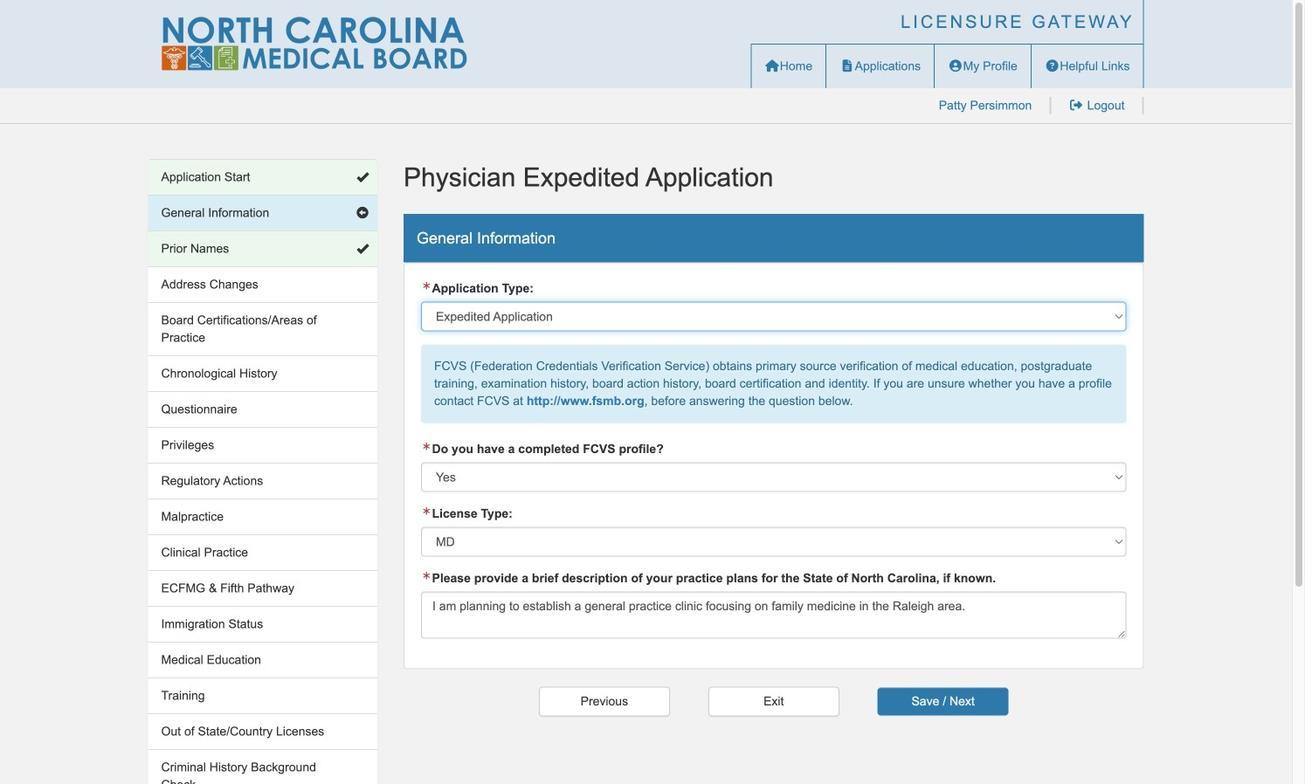 Task type: locate. For each thing, give the bounding box(es) containing it.
0 vertical spatial fw image
[[421, 507, 432, 516]]

0 vertical spatial ok image
[[357, 171, 369, 184]]

circle arrow left image
[[357, 207, 369, 219]]

ok image up circle arrow left icon
[[357, 171, 369, 184]]

file text image
[[840, 60, 855, 72]]

1 vertical spatial fw image
[[421, 572, 432, 581]]

1 vertical spatial ok image
[[357, 243, 369, 255]]

fw image
[[421, 282, 432, 291], [421, 443, 432, 452]]

None submit
[[878, 688, 1009, 716]]

north carolina medical board logo image
[[161, 17, 467, 71]]

fw image
[[421, 507, 432, 516], [421, 572, 432, 581]]

None button
[[539, 688, 670, 717], [709, 688, 840, 717], [539, 688, 670, 717], [709, 688, 840, 717]]

user circle image
[[948, 60, 964, 72]]

2 fw image from the top
[[421, 443, 432, 452]]

home image
[[765, 60, 780, 72]]

None text field
[[421, 592, 1127, 639]]

0 vertical spatial fw image
[[421, 282, 432, 291]]

2 fw image from the top
[[421, 572, 432, 581]]

ok image down circle arrow left icon
[[357, 243, 369, 255]]

1 vertical spatial fw image
[[421, 443, 432, 452]]

ok image
[[357, 171, 369, 184], [357, 243, 369, 255]]

sign out image
[[1069, 99, 1085, 111]]



Task type: vqa. For each thing, say whether or not it's contained in the screenshot.
trash o "icon"
no



Task type: describe. For each thing, give the bounding box(es) containing it.
1 fw image from the top
[[421, 507, 432, 516]]

1 fw image from the top
[[421, 282, 432, 291]]

2 ok image from the top
[[357, 243, 369, 255]]

1 ok image from the top
[[357, 171, 369, 184]]

question circle image
[[1045, 60, 1061, 72]]



